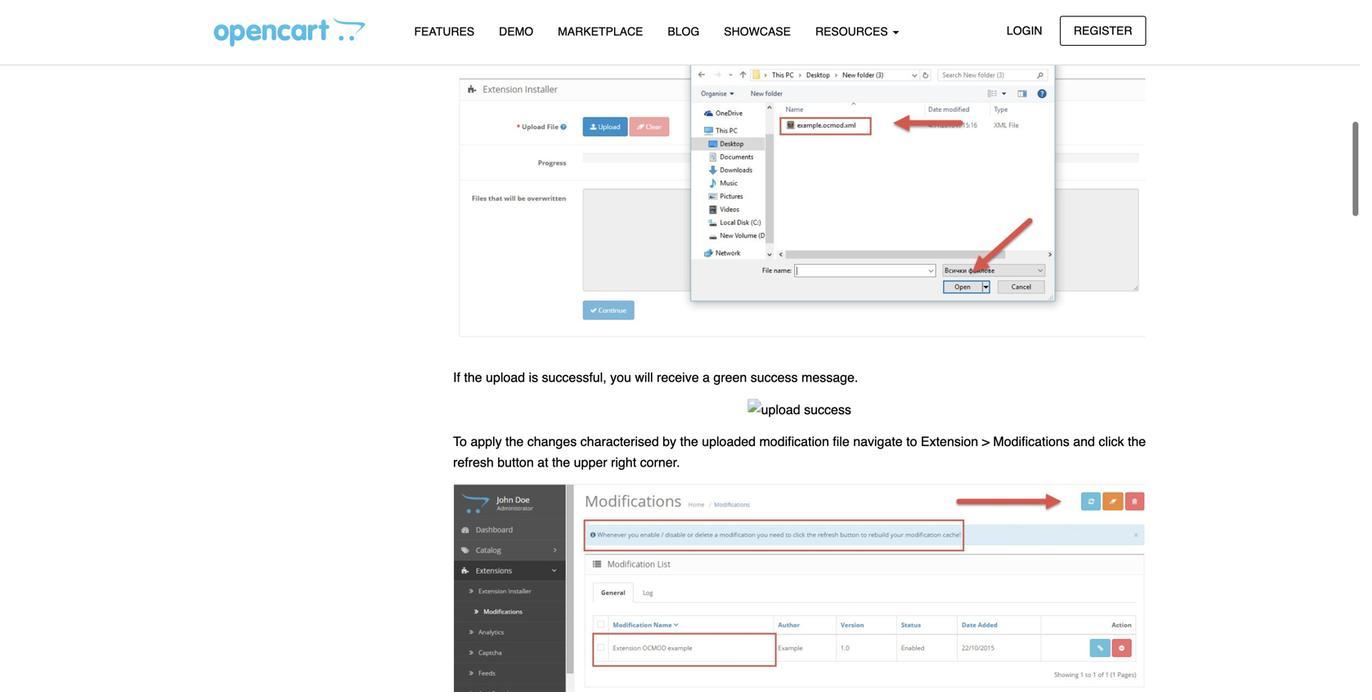 Task type: vqa. For each thing, say whether or not it's contained in the screenshot.
right at the left of the page
yes



Task type: describe. For each thing, give the bounding box(es) containing it.
the right click
[[1128, 434, 1146, 450]]

open a file image
[[453, 32, 1146, 357]]

demo link
[[487, 17, 546, 46]]

by
[[663, 434, 677, 450]]

message.
[[802, 370, 858, 385]]

and
[[1073, 434, 1095, 450]]

is
[[529, 370, 538, 385]]

upload success image
[[747, 399, 852, 421]]

blog
[[668, 25, 700, 38]]

upper
[[574, 455, 607, 470]]

click
[[1099, 434, 1124, 450]]

>
[[982, 434, 990, 450]]

button
[[498, 455, 534, 470]]

blog link
[[656, 17, 712, 46]]

success
[[751, 370, 798, 385]]

opencart - open source shopping cart solution image
[[214, 17, 365, 47]]

features
[[414, 25, 475, 38]]

a
[[703, 370, 710, 385]]

marketplace
[[558, 25, 643, 38]]

if
[[453, 370, 460, 385]]

changes
[[527, 434, 577, 450]]

login
[[1007, 24, 1043, 37]]

marketplace link
[[546, 17, 656, 46]]

will
[[635, 370, 653, 385]]

receive
[[657, 370, 699, 385]]

at
[[538, 455, 548, 470]]

the right if
[[464, 370, 482, 385]]

features link
[[402, 17, 487, 46]]

apply
[[471, 434, 502, 450]]

register link
[[1060, 16, 1146, 46]]

extension
[[921, 434, 978, 450]]

the right at
[[552, 455, 570, 470]]

modifications
[[993, 434, 1070, 450]]



Task type: locate. For each thing, give the bounding box(es) containing it.
register
[[1074, 24, 1133, 37]]

the up button
[[506, 434, 524, 450]]

file
[[833, 434, 850, 450]]

upload
[[486, 370, 525, 385]]

to
[[906, 434, 917, 450]]

to apply the changes characterised by the uploaded modification file navigate to extension > modifications and click the refresh button at the upper right corner.
[[453, 434, 1146, 470]]

right
[[611, 455, 637, 470]]

successful,
[[542, 370, 607, 385]]

green
[[714, 370, 747, 385]]

refresh
[[453, 455, 494, 470]]

modification
[[759, 434, 829, 450]]

navigate
[[853, 434, 903, 450]]

showcase
[[724, 25, 791, 38]]

you
[[610, 370, 631, 385]]

corner.
[[640, 455, 680, 470]]

the
[[464, 370, 482, 385], [506, 434, 524, 450], [680, 434, 698, 450], [1128, 434, 1146, 450], [552, 455, 570, 470]]

to
[[453, 434, 467, 450]]

showcase link
[[712, 17, 803, 46]]

resources link
[[803, 17, 912, 46]]

login link
[[993, 16, 1056, 46]]

if the upload is successful, you will receive a green success message.
[[453, 370, 858, 385]]

demo
[[499, 25, 533, 38]]

uploaded
[[702, 434, 756, 450]]

resources
[[816, 25, 891, 38]]

refresh modification image
[[453, 484, 1146, 693]]

characterised
[[581, 434, 659, 450]]

the right by
[[680, 434, 698, 450]]



